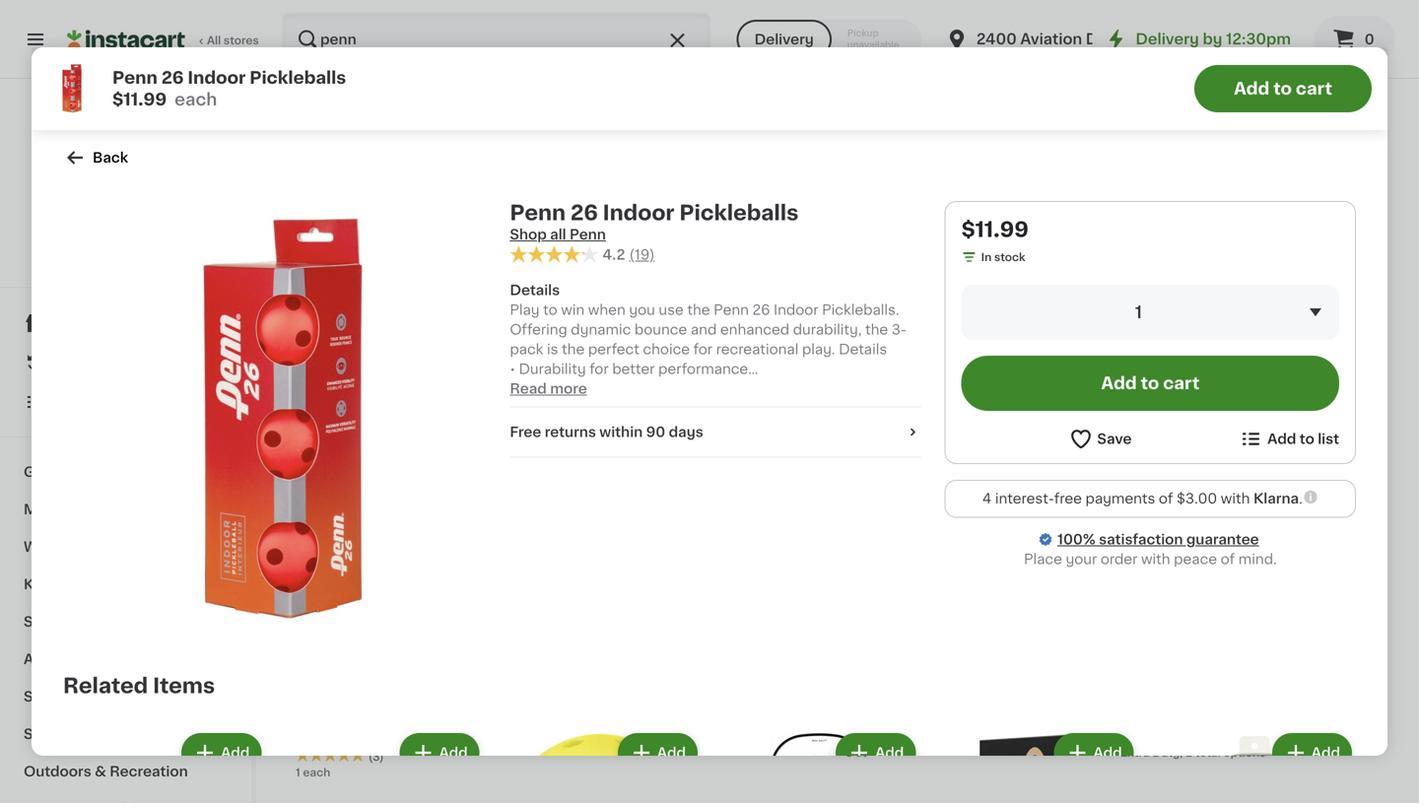 Task type: describe. For each thing, give the bounding box(es) containing it.
40
[[609, 312, 628, 326]]

free returns within 90 days
[[510, 425, 703, 439]]

1 field
[[962, 285, 1339, 340]]

within
[[600, 425, 643, 439]]

2400 aviation dr
[[977, 32, 1104, 46]]

satisfaction
[[1099, 533, 1183, 547]]

to inside details play to win when you use the penn 26 indoor pickleballs. offering dynamic bounce and enhanced durability, the 3- pack is the perfect choice for recreational play. details •  durability for better performance read more
[[543, 303, 558, 317]]

(3)
[[369, 752, 384, 762]]

free
[[1054, 492, 1082, 506]]

delivery button
[[737, 20, 832, 59]]

$
[[300, 287, 307, 298]]

2400 aviation dr button
[[945, 12, 1104, 67]]

more
[[550, 382, 587, 396]]

klarna
[[1254, 492, 1299, 506]]

outdoor
[[632, 312, 690, 326]]

ct for 6 ct
[[306, 370, 317, 380]]

place your order with peace of mind.
[[1024, 552, 1277, 566]]

dynamic
[[571, 323, 631, 337]]

details play to win when you use the penn 26 indoor pickleballs. offering dynamic bounce and enhanced durability, the 3- pack is the perfect choice for recreational play. details •  durability for better performance read more
[[510, 284, 907, 396]]

items
[[153, 676, 215, 696]]

1 vertical spatial accessories
[[113, 727, 200, 741]]

options
[[1223, 748, 1266, 758]]

(10)
[[919, 732, 939, 743]]

play.
[[802, 343, 835, 356]]

shoes link
[[12, 603, 240, 641]]

3-
[[892, 323, 907, 337]]

1 vertical spatial (19)
[[644, 732, 664, 743]]

championship
[[334, 312, 435, 326]]

kids link
[[12, 566, 240, 603]]

3 ct
[[846, 748, 867, 758]]

penn inside '19 penn 40 outdoor pickleballs'
[[571, 312, 606, 326]]

0 vertical spatial (19)
[[629, 248, 655, 262]]

$3.00
[[1177, 492, 1217, 506]]

penn inside penn 26 indoor pickleballs shop all penn
[[510, 203, 566, 223]]

sports gear accessories
[[24, 727, 200, 741]]

outdoors & recreation
[[24, 765, 188, 779]]

durability,
[[793, 323, 862, 337]]

product group containing 19
[[571, 17, 830, 363]]

returns
[[545, 425, 596, 439]]

indoor inside details play to win when you use the penn 26 indoor pickleballs. offering dynamic bounce and enhanced durability, the 3- pack is the perfect choice for recreational play. details •  durability for better performance read more
[[774, 303, 819, 317]]

mind.
[[1239, 552, 1277, 566]]

payments
[[1086, 492, 1155, 506]]

20
[[307, 286, 335, 307]]

sports for sports gear accessories
[[24, 727, 71, 741]]

product group containing ★★★★★
[[571, 414, 830, 745]]

penn championship regular duty tennis balls
[[296, 312, 530, 346]]

cart for topmost add to cart button
[[1296, 80, 1332, 97]]

penn 26 indoor pickleballs image
[[79, 217, 486, 624]]

extra
[[1121, 748, 1150, 758]]

red inside 5 penn ballistic 2.0 red racquetballs
[[1243, 312, 1271, 326]]

use
[[659, 303, 684, 317]]

outdoors & recreation link
[[12, 753, 240, 790]]

ballistic
[[1159, 312, 1214, 326]]

2 vertical spatial the
[[562, 343, 585, 356]]

related
[[63, 676, 148, 696]]

read more button
[[510, 379, 587, 399]]

service type group
[[737, 20, 921, 59]]

99
[[337, 287, 352, 298]]

kids
[[24, 578, 55, 591]]

$ 20 99
[[300, 286, 352, 307]]

6 ct
[[296, 370, 317, 380]]

back button
[[63, 146, 128, 170]]

save button
[[1069, 427, 1132, 451]]

pickleballs for penn 26 indoor pickleballs $11.99 each
[[250, 69, 346, 86]]

peace
[[1174, 552, 1217, 566]]

&
[[95, 765, 106, 779]]

6
[[296, 370, 303, 380]]

0 vertical spatial add to cart button
[[1195, 65, 1372, 112]]

26 for penn 26 indoor pickleballs $11.99 each
[[161, 69, 184, 86]]

5 penn ultra-blue racquetballs
[[846, 286, 1049, 326]]

delivery by 12:30pm
[[1136, 32, 1291, 46]]

stock
[[994, 252, 1026, 263]]

pickleballs for penn 26 indoor pickleballs shop all penn
[[679, 203, 799, 223]]

days
[[669, 425, 703, 439]]

(12)
[[644, 334, 663, 345]]

gear for sports gear
[[75, 690, 109, 704]]

2400
[[977, 32, 1017, 46]]

indoor for penn 26 indoor pickleballs $11.99 each
[[188, 69, 246, 86]]

perfect
[[588, 343, 640, 356]]

enhanced
[[720, 323, 790, 337]]

guarantee
[[1187, 533, 1259, 547]]

all
[[550, 228, 566, 241]]

offering
[[510, 323, 567, 337]]

penn inside the 5 penn ultra-blue racquetballs
[[846, 312, 881, 326]]

your
[[1066, 552, 1097, 566]]

to down 12:30pm
[[1274, 80, 1292, 97]]

you
[[629, 303, 655, 317]]

choice
[[643, 343, 690, 356]]

0 horizontal spatial red
[[1121, 350, 1143, 361]]

related items
[[63, 676, 215, 696]]

add to list
[[1268, 432, 1339, 446]]

women
[[24, 540, 78, 554]]

sports for sports gear
[[24, 690, 71, 704]]

0 horizontal spatial of
[[1159, 492, 1173, 506]]

ct for 3 ct
[[855, 748, 867, 758]]

delivery for delivery by 12:30pm
[[1136, 32, 1199, 46]]

sports gear
[[24, 690, 109, 704]]

penn inside details play to win when you use the penn 26 indoor pickleballs. offering dynamic bounce and enhanced durability, the 3- pack is the perfect choice for recreational play. details •  durability for better performance read more
[[714, 303, 749, 317]]

1 vertical spatial for
[[590, 362, 609, 376]]

in
[[981, 252, 992, 263]]

durability
[[519, 362, 586, 376]]

total
[[1195, 748, 1221, 758]]

is
[[547, 343, 558, 356]]

26 for penn 26 indoor pickleballs shop all penn
[[571, 203, 598, 223]]

cart for the bottom add to cart button
[[1163, 375, 1200, 392]]

gifting
[[24, 465, 73, 479]]

•
[[510, 362, 515, 376]]

0 horizontal spatial blue
[[846, 350, 871, 361]]

accessories link
[[12, 641, 240, 678]]

aviation
[[1020, 32, 1082, 46]]

19
[[582, 286, 606, 307]]

4.2 (19)
[[603, 248, 655, 262]]



Task type: vqa. For each thing, say whether or not it's contained in the screenshot.
Chase & Instacart Terms. "LINK"
no



Task type: locate. For each thing, give the bounding box(es) containing it.
duty
[[495, 312, 530, 326]]

pickleballs down details button
[[694, 312, 767, 326]]

1 horizontal spatial details
[[839, 343, 887, 356]]

delivery by 12:30pm link
[[1104, 28, 1291, 51]]

pickleballs inside penn 26 indoor pickleballs shop all penn
[[679, 203, 799, 223]]

1 horizontal spatial delivery
[[1136, 32, 1199, 46]]

sports up outdoors
[[24, 727, 71, 741]]

0 horizontal spatial racquetballs
[[958, 312, 1049, 326]]

penn left 3- at top
[[846, 312, 881, 326]]

product group
[[296, 17, 555, 383], [571, 17, 830, 363], [846, 17, 1105, 363], [1121, 17, 1380, 363], [296, 414, 555, 781], [571, 414, 830, 745], [846, 414, 1105, 761], [1121, 414, 1380, 761], [63, 729, 265, 803], [281, 729, 484, 803], [499, 729, 702, 803], [718, 729, 920, 803], [936, 729, 1138, 803], [1154, 729, 1356, 803]]

indoor for penn 26 indoor pickleballs shop all penn
[[603, 203, 675, 223]]

0 horizontal spatial with
[[1141, 552, 1170, 566]]

26 inside penn 26 indoor pickleballs shop all penn
[[571, 203, 598, 223]]

for down yellow
[[590, 362, 609, 376]]

ct right 3
[[855, 748, 867, 758]]

each
[[175, 91, 217, 108], [303, 767, 330, 778]]

1 vertical spatial add to cart
[[1101, 375, 1200, 392]]

$11.99
[[112, 91, 167, 108], [962, 219, 1029, 240]]

1 horizontal spatial for
[[694, 343, 713, 356]]

5 inside the 5 penn ultra-blue racquetballs
[[857, 286, 871, 307]]

outdoors
[[24, 765, 91, 779]]

gear
[[75, 690, 109, 704], [75, 727, 109, 741]]

stores
[[224, 35, 259, 46]]

5 penn ballistic 2.0 red racquetballs
[[1121, 286, 1365, 326]]

add
[[510, 34, 539, 47], [785, 34, 814, 47], [1060, 34, 1089, 47], [1335, 34, 1364, 47], [1234, 80, 1270, 97], [1101, 375, 1137, 392], [510, 431, 539, 445], [1060, 431, 1089, 445], [1335, 431, 1364, 445], [1268, 432, 1296, 446], [221, 746, 250, 760], [439, 746, 468, 760], [657, 746, 686, 760], [875, 746, 904, 760], [1093, 746, 1122, 760], [1312, 746, 1340, 760]]

1 horizontal spatial of
[[1221, 552, 1235, 566]]

accessories up recreation
[[113, 727, 200, 741]]

win
[[561, 303, 585, 317]]

1 vertical spatial details
[[839, 343, 887, 356]]

1 horizontal spatial 26
[[571, 203, 598, 223]]

(20)
[[1194, 334, 1216, 345]]

1 inside field
[[1135, 304, 1142, 321]]

0 vertical spatial red
[[1243, 312, 1271, 326]]

extra duty, 2 total options
[[1121, 748, 1266, 758]]

1 vertical spatial each
[[303, 767, 330, 778]]

4.2
[[603, 248, 625, 262]]

100%
[[1058, 533, 1096, 547]]

5 inside 5 penn ballistic 2.0 red racquetballs
[[1132, 286, 1146, 307]]

0 horizontal spatial 1
[[296, 767, 300, 778]]

1 horizontal spatial racquetballs
[[1274, 312, 1365, 326]]

0 vertical spatial accessories
[[24, 652, 111, 666]]

save
[[1097, 432, 1132, 446]]

26 down all stores "link" on the top left of the page
[[161, 69, 184, 86]]

1 horizontal spatial ct
[[855, 748, 867, 758]]

add to cart button up save
[[962, 356, 1339, 411]]

for
[[694, 343, 713, 356], [590, 362, 609, 376]]

1 horizontal spatial 5
[[1132, 286, 1146, 307]]

yellow
[[571, 350, 607, 361]]

penn up tennis
[[296, 312, 331, 326]]

the up "and"
[[687, 303, 710, 317]]

indoor inside penn 26 indoor pickleballs shop all penn
[[603, 203, 675, 223]]

gear up sports gear accessories
[[75, 690, 109, 704]]

racquetballs inside the 5 penn ultra-blue racquetballs
[[958, 312, 1049, 326]]

26 up enhanced
[[753, 303, 770, 317]]

penn inside penn 26 indoor pickleballs $11.99 each
[[112, 69, 158, 86]]

26 inside penn 26 indoor pickleballs $11.99 each
[[161, 69, 184, 86]]

1 vertical spatial ct
[[855, 748, 867, 758]]

penn inside penn championship regular duty tennis balls
[[296, 312, 331, 326]]

1 vertical spatial the
[[865, 323, 888, 337]]

the
[[687, 303, 710, 317], [865, 323, 888, 337], [562, 343, 585, 356]]

0 vertical spatial ct
[[306, 370, 317, 380]]

1 racquetballs from the left
[[958, 312, 1049, 326]]

26 inside details play to win when you use the penn 26 indoor pickleballs. offering dynamic bounce and enhanced durability, the 3- pack is the perfect choice for recreational play. details •  durability for better performance read more
[[753, 303, 770, 317]]

0 horizontal spatial details
[[510, 284, 560, 297]]

delivery inside "link"
[[1136, 32, 1199, 46]]

details up play
[[510, 284, 560, 297]]

racquetballs
[[958, 312, 1049, 326], [1274, 312, 1365, 326]]

back
[[93, 151, 128, 165]]

(19)
[[629, 248, 655, 262], [644, 732, 664, 743]]

None search field
[[282, 12, 711, 67]]

pickleballs
[[250, 69, 346, 86], [679, 203, 799, 223], [694, 312, 767, 326]]

sports up sports gear accessories
[[24, 690, 71, 704]]

each inside penn 26 indoor pickleballs $11.99 each
[[175, 91, 217, 108]]

0 vertical spatial add to cart
[[1234, 80, 1332, 97]]

1 for 1 each
[[296, 767, 300, 778]]

penn
[[570, 228, 606, 241]]

90
[[646, 425, 665, 439]]

1 horizontal spatial add to cart
[[1234, 80, 1332, 97]]

cart down 0 button
[[1296, 80, 1332, 97]]

gear inside sports gear link
[[75, 690, 109, 704]]

0 horizontal spatial accessories
[[24, 652, 111, 666]]

1
[[1135, 304, 1142, 321], [296, 767, 300, 778]]

ct right the 6 on the top left of the page
[[306, 370, 317, 380]]

0 horizontal spatial $11.99
[[112, 91, 167, 108]]

cart down the (20)
[[1163, 375, 1200, 392]]

men
[[24, 503, 55, 516]]

3
[[846, 748, 853, 758]]

duty,
[[1152, 748, 1183, 758]]

0 horizontal spatial add to cart
[[1101, 375, 1200, 392]]

accessories up sports gear
[[24, 652, 111, 666]]

the left 3- at top
[[865, 323, 888, 337]]

0 vertical spatial gear
[[75, 690, 109, 704]]

$11.99 up in stock
[[962, 219, 1029, 240]]

to
[[1274, 80, 1292, 97], [543, 303, 558, 317], [1141, 375, 1159, 392], [1300, 432, 1315, 446]]

gear inside sports gear accessories link
[[75, 727, 109, 741]]

details down pickleballs.
[[839, 343, 887, 356]]

recreation
[[110, 765, 188, 779]]

2 vertical spatial pickleballs
[[694, 312, 767, 326]]

with right $3.00
[[1221, 492, 1250, 506]]

5
[[857, 286, 871, 307], [1132, 286, 1146, 307]]

racquetballs right 2.0
[[1274, 312, 1365, 326]]

1 horizontal spatial red
[[1243, 312, 1271, 326]]

1 each
[[296, 767, 330, 778]]

bounce
[[635, 323, 687, 337]]

2.0
[[1217, 312, 1239, 326]]

when
[[588, 303, 626, 317]]

penn
[[112, 69, 158, 86], [510, 203, 566, 223], [714, 303, 749, 317], [296, 312, 331, 326], [571, 312, 606, 326], [846, 312, 881, 326], [1121, 312, 1156, 326]]

0 vertical spatial details
[[510, 284, 560, 297]]

delivery
[[1136, 32, 1199, 46], [755, 33, 814, 46]]

$11.99 down instacart logo
[[112, 91, 167, 108]]

2 horizontal spatial 26
[[753, 303, 770, 317]]

5 for 5 penn ballistic 2.0 red racquetballs
[[1132, 286, 1146, 307]]

0 horizontal spatial for
[[590, 362, 609, 376]]

penn down 19
[[571, 312, 606, 326]]

1 vertical spatial 1
[[296, 767, 300, 778]]

2 vertical spatial 26
[[753, 303, 770, 317]]

0 horizontal spatial cart
[[1163, 375, 1200, 392]]

1 vertical spatial sports
[[24, 727, 71, 741]]

to inside button
[[1300, 432, 1315, 446]]

tennis
[[296, 332, 341, 346]]

pickleballs inside penn 26 indoor pickleballs $11.99 each
[[250, 69, 346, 86]]

1 vertical spatial red
[[1121, 350, 1143, 361]]

of down guarantee
[[1221, 552, 1235, 566]]

read
[[510, 382, 547, 396]]

to down "1" field
[[1141, 375, 1159, 392]]

penn left ballistic
[[1121, 312, 1156, 326]]

0 vertical spatial pickleballs
[[250, 69, 346, 86]]

penn down instacart logo
[[112, 69, 158, 86]]

2 horizontal spatial the
[[865, 323, 888, 337]]

blue right 3- at top
[[923, 312, 954, 326]]

1 for 1
[[1135, 304, 1142, 321]]

4 interest-free payments of $3.00 with klarna .
[[983, 492, 1303, 506]]

recreational
[[716, 343, 799, 356]]

racquetballs down in stock
[[958, 312, 1049, 326]]

pickleballs up details button
[[679, 203, 799, 223]]

better
[[612, 362, 655, 376]]

0 vertical spatial indoor
[[188, 69, 246, 86]]

2 vertical spatial indoor
[[774, 303, 819, 317]]

to left list
[[1300, 432, 1315, 446]]

1 vertical spatial add to cart button
[[962, 356, 1339, 411]]

$11.99 inside penn 26 indoor pickleballs $11.99 each
[[112, 91, 167, 108]]

.
[[1299, 492, 1303, 506]]

indoor up (19) button
[[603, 203, 675, 223]]

indoor up durability,
[[774, 303, 819, 317]]

regular
[[439, 312, 492, 326]]

gear for sports gear accessories
[[75, 727, 109, 741]]

0 vertical spatial with
[[1221, 492, 1250, 506]]

all stores
[[207, 35, 259, 46]]

penn up shop
[[510, 203, 566, 223]]

blue right play.
[[846, 350, 871, 361]]

add to cart down 12:30pm
[[1234, 80, 1332, 97]]

2 5 from the left
[[1132, 286, 1146, 307]]

1 vertical spatial with
[[1141, 552, 1170, 566]]

0 vertical spatial cart
[[1296, 80, 1332, 97]]

add to cart button
[[1195, 65, 1372, 112], [962, 356, 1339, 411]]

1 vertical spatial of
[[1221, 552, 1235, 566]]

1 sports from the top
[[24, 690, 71, 704]]

0 vertical spatial the
[[687, 303, 710, 317]]

penn down details button
[[714, 303, 749, 317]]

2
[[1186, 748, 1192, 758]]

1 horizontal spatial 1
[[1135, 304, 1142, 321]]

delivery for delivery
[[755, 33, 814, 46]]

0 horizontal spatial each
[[175, 91, 217, 108]]

1 vertical spatial blue
[[846, 350, 871, 361]]

with down 100% satisfaction guarantee
[[1141, 552, 1170, 566]]

add inside button
[[1268, 432, 1296, 446]]

★★★★★
[[510, 246, 599, 263], [510, 246, 599, 263], [571, 331, 640, 345], [571, 331, 640, 345], [846, 331, 915, 345], [846, 331, 915, 345], [1121, 331, 1190, 345], [1121, 331, 1190, 345], [296, 351, 365, 365], [296, 351, 365, 365], [571, 729, 640, 743], [571, 729, 640, 743], [846, 729, 915, 743], [846, 729, 915, 743], [1121, 729, 1190, 743], [1121, 729, 1190, 743], [296, 749, 365, 763], [296, 749, 365, 763]]

dick's sporting goods logo image
[[82, 103, 169, 189]]

1 vertical spatial indoor
[[603, 203, 675, 223]]

0 vertical spatial blue
[[923, 312, 954, 326]]

0 button
[[1315, 16, 1396, 63]]

2 gear from the top
[[75, 727, 109, 741]]

0 horizontal spatial delivery
[[755, 33, 814, 46]]

red right 2.0
[[1243, 312, 1271, 326]]

pickleballs inside '19 penn 40 outdoor pickleballs'
[[694, 312, 767, 326]]

cart
[[1296, 80, 1332, 97], [1163, 375, 1200, 392]]

(19) button
[[629, 245, 655, 264]]

women link
[[12, 528, 240, 566]]

0 vertical spatial of
[[1159, 492, 1173, 506]]

instacart logo image
[[67, 28, 185, 51]]

for up performance
[[694, 343, 713, 356]]

2 horizontal spatial indoor
[[774, 303, 819, 317]]

2 sports from the top
[[24, 727, 71, 741]]

1 vertical spatial $11.99
[[962, 219, 1029, 240]]

of left $3.00
[[1159, 492, 1173, 506]]

pickleballs down stores
[[250, 69, 346, 86]]

0 vertical spatial each
[[175, 91, 217, 108]]

0 horizontal spatial indoor
[[188, 69, 246, 86]]

2 racquetballs from the left
[[1274, 312, 1365, 326]]

1 horizontal spatial cart
[[1296, 80, 1332, 97]]

0 horizontal spatial ct
[[306, 370, 317, 380]]

1 horizontal spatial blue
[[923, 312, 954, 326]]

1 vertical spatial gear
[[75, 727, 109, 741]]

add to cart button down 12:30pm
[[1195, 65, 1372, 112]]

$20.99 original price: $29.99 element
[[296, 284, 555, 309]]

in stock
[[981, 252, 1026, 263]]

blue inside the 5 penn ultra-blue racquetballs
[[923, 312, 954, 326]]

sports gear accessories link
[[12, 716, 240, 753]]

add to cart up save
[[1101, 375, 1200, 392]]

add button
[[473, 23, 549, 58], [748, 23, 824, 58], [1023, 23, 1099, 58], [1298, 23, 1374, 58], [473, 420, 549, 456], [1023, 420, 1099, 456], [1298, 420, 1374, 456], [183, 735, 260, 771], [402, 735, 478, 771], [620, 735, 696, 771], [838, 735, 914, 771], [1056, 735, 1132, 771], [1274, 735, 1350, 771]]

by
[[1203, 32, 1222, 46]]

and
[[691, 323, 717, 337]]

indoor inside penn 26 indoor pickleballs $11.99 each
[[188, 69, 246, 86]]

0 vertical spatial sports
[[24, 690, 71, 704]]

the right is
[[562, 343, 585, 356]]

gear up &
[[75, 727, 109, 741]]

1 vertical spatial cart
[[1163, 375, 1200, 392]]

1 5 from the left
[[857, 286, 871, 307]]

1 horizontal spatial indoor
[[603, 203, 675, 223]]

penn 26 indoor pickleballs shop all penn
[[510, 203, 799, 241]]

delivery inside button
[[755, 33, 814, 46]]

1 horizontal spatial each
[[303, 767, 330, 778]]

4
[[983, 492, 992, 506]]

1 vertical spatial 26
[[571, 203, 598, 223]]

to left 'win'
[[543, 303, 558, 317]]

racquetballs inside 5 penn ballistic 2.0 red racquetballs
[[1274, 312, 1365, 326]]

1 horizontal spatial $11.99
[[962, 219, 1029, 240]]

$29.99
[[360, 293, 408, 307]]

penn inside 5 penn ballistic 2.0 red racquetballs
[[1121, 312, 1156, 326]]

1 horizontal spatial the
[[687, 303, 710, 317]]

interest-
[[995, 492, 1054, 506]]

0 vertical spatial 26
[[161, 69, 184, 86]]

0 horizontal spatial 5
[[857, 286, 871, 307]]

0 vertical spatial for
[[694, 343, 713, 356]]

1 horizontal spatial with
[[1221, 492, 1250, 506]]

5 for 5 penn ultra-blue racquetballs
[[857, 286, 871, 307]]

26 up penn
[[571, 203, 598, 223]]

0 horizontal spatial 26
[[161, 69, 184, 86]]

0 vertical spatial 1
[[1135, 304, 1142, 321]]

details button
[[510, 281, 921, 300]]

0 vertical spatial $11.99
[[112, 91, 167, 108]]

1 horizontal spatial accessories
[[113, 727, 200, 741]]

balls
[[344, 332, 377, 346]]

indoor down all
[[188, 69, 246, 86]]

product group containing 20
[[296, 17, 555, 383]]

all stores link
[[67, 12, 260, 67]]

pickleballs.
[[822, 303, 899, 317]]

0 horizontal spatial the
[[562, 343, 585, 356]]

1 vertical spatial pickleballs
[[679, 203, 799, 223]]

1 gear from the top
[[75, 690, 109, 704]]

play
[[510, 303, 540, 317]]

ct
[[306, 370, 317, 380], [855, 748, 867, 758]]

red down "1" field
[[1121, 350, 1143, 361]]



